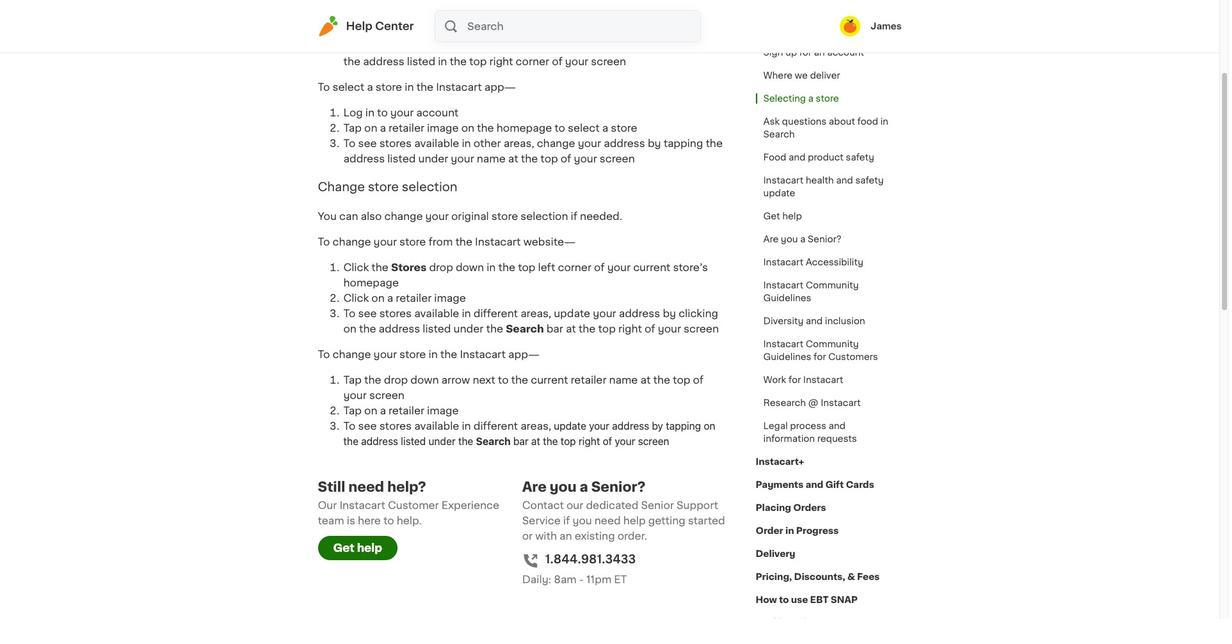 Task type: describe. For each thing, give the bounding box(es) containing it.
you for are you a senior? contact our dedicated senior support service if you need help getting started or with an existing order.
[[550, 481, 577, 494]]

@
[[808, 399, 819, 408]]

cards
[[846, 481, 874, 490]]

are you a senior? link
[[756, 228, 849, 251]]

image inside log in to your account tap on a retailer image on the homepage to select a store to see stores available in other areas, change your address by tapping the address listed under your name at the top of your screen
[[427, 123, 459, 133]]

change inside log in to your account tap on a retailer image on the homepage to select a store to see stores available in other areas, change your address by tapping the address listed under your name at the top of your screen
[[537, 138, 575, 149]]

under inside log in to your account tap on a retailer image on the homepage to select a store to see stores available in other areas, change your address by tapping the address listed under your name at the top of your screen
[[418, 154, 448, 164]]

click for click the stores
[[344, 262, 369, 272]]

1 vertical spatial selection
[[521, 211, 568, 221]]

contact
[[522, 500, 564, 511]]

search inside ask questions about food in search
[[764, 130, 795, 139]]

and inside instacart health and safety update
[[836, 176, 853, 185]]

name inside tap the drop down arrow next to the current retailer name at the top of your screen tap on a retailer image
[[609, 375, 638, 385]]

get help link
[[756, 205, 810, 228]]

notice
[[764, 25, 794, 34]]

delivery
[[756, 550, 796, 559]]

instacart inside instacart community guidelines for customers
[[764, 340, 804, 349]]

user avatar image
[[840, 16, 861, 36]]

0 horizontal spatial select
[[333, 82, 364, 92]]

selecting a store
[[764, 94, 839, 103]]

food
[[858, 117, 878, 126]]

2 to see stores available in different areas, from the top
[[344, 421, 554, 431]]

of inside log in to your account click on a retailer image on the homepage to see stores available in other areas, change your address by clicking on the address listed in the top right corner of your screen
[[552, 56, 563, 67]]

app— for to change your store in the instacart app—
[[508, 349, 540, 360]]

requests
[[817, 435, 857, 444]]

legal process and information requests
[[764, 422, 857, 444]]

change inside log in to your account click on a retailer image on the homepage to see stores available in other areas, change your address by clicking on the address listed in the top right corner of your screen
[[537, 41, 575, 51]]

discounts,
[[794, 573, 846, 582]]

drop inside drop down in the top left corner of your current store's homepage
[[429, 262, 453, 272]]

screen inside log in to your account click on a retailer image on the homepage to see stores available in other areas, change your address by clicking on the address listed in the top right corner of your screen
[[591, 56, 626, 67]]

update inside instacart health and safety update
[[764, 189, 796, 198]]

other inside log in to your account tap on a retailer image on the homepage to select a store to see stores available in other areas, change your address by tapping the address listed under your name at the top of your screen
[[474, 138, 501, 149]]

down inside tap the drop down arrow next to the current retailer name at the top of your screen tap on a retailer image
[[411, 375, 439, 385]]

you can also change your original store selection if needed.
[[318, 211, 622, 221]]

is
[[347, 516, 355, 526]]

snap
[[831, 596, 858, 605]]

log for log in to your account tap on a retailer image on the homepage to select a store to see stores available in other areas, change your address by tapping the address listed under your name at the top of your screen
[[344, 108, 363, 118]]

daily:
[[522, 575, 551, 585]]

help inside are you a senior? contact our dedicated senior support service if you need help getting started or with an existing order.
[[623, 516, 646, 526]]

top inside tap the drop down arrow next to the current retailer name at the top of your screen tap on a retailer image
[[673, 375, 691, 385]]

by inside update your address by tapping on the address listed under the
[[652, 420, 663, 432]]

screen inside tap the drop down arrow next to the current retailer name at the top of your screen tap on a retailer image
[[369, 390, 405, 401]]

retailer inside log in to your account tap on a retailer image on the homepage to select a store to see stores available in other areas, change your address by tapping the address listed under your name at the top of your screen
[[389, 123, 425, 133]]

get help button
[[318, 536, 398, 561]]

work for instacart
[[764, 376, 844, 385]]

at inside log in to your account tap on a retailer image on the homepage to select a store to see stores available in other areas, change your address by tapping the address listed under your name at the top of your screen
[[508, 154, 518, 164]]

help inside get help button
[[357, 543, 382, 554]]

on inside update your address by clicking on the address listed under the
[[344, 324, 357, 334]]

gift
[[826, 481, 844, 490]]

log in to your account click on a retailer image on the homepage to see stores available in other areas, change your address by clicking on the address listed in the top right corner of your screen
[[344, 10, 719, 67]]

search bar at the top right of your screen for clicking
[[506, 324, 719, 334]]

fees
[[857, 573, 880, 582]]

work for instacart link
[[756, 369, 851, 392]]

guidelines for instacart community guidelines
[[764, 294, 812, 303]]

2 vertical spatial you
[[573, 516, 592, 526]]

the inside drop down in the top left corner of your current store's homepage
[[498, 262, 516, 272]]

food and product safety link
[[756, 146, 882, 169]]

&
[[848, 573, 855, 582]]

top inside log in to your account tap on a retailer image on the homepage to select a store to see stores available in other areas, change your address by tapping the address listed under your name at the top of your screen
[[541, 154, 558, 164]]

safety for instacart health and safety update
[[856, 176, 884, 185]]

account for log in to your account tap on a retailer image on the homepage to select a store to see stores available in other areas, change your address by tapping the address listed under your name at the top of your screen
[[416, 108, 459, 118]]

james link
[[840, 16, 902, 36]]

search for tapping
[[476, 436, 511, 447]]

order in progress
[[756, 527, 839, 536]]

payments and gift cards link
[[756, 474, 874, 497]]

your inside drop down in the top left corner of your current store's homepage
[[607, 262, 631, 272]]

instacart health and safety update
[[764, 176, 884, 198]]

sign
[[764, 48, 783, 57]]

work
[[764, 376, 786, 385]]

drop inside tap the drop down arrow next to the current retailer name at the top of your screen tap on a retailer image
[[384, 375, 408, 385]]

name inside log in to your account tap on a retailer image on the homepage to select a store to see stores available in other areas, change your address by tapping the address listed under your name at the top of your screen
[[477, 154, 506, 164]]

a inside log in to your account click on a retailer image on the homepage to see stores available in other areas, change your address by clicking on the address listed in the top right corner of your screen
[[387, 26, 393, 36]]

store inside log in to your account tap on a retailer image on the homepage to select a store to see stores available in other areas, change your address by tapping the address listed under your name at the top of your screen
[[611, 123, 638, 133]]

how
[[756, 596, 777, 605]]

order.
[[618, 531, 647, 541]]

inclusion
[[825, 317, 865, 326]]

instacart inside instacart community guidelines
[[764, 281, 804, 290]]

select inside log in to your account tap on a retailer image on the homepage to select a store to see stores available in other areas, change your address by tapping the address listed under your name at the top of your screen
[[568, 123, 600, 133]]

click inside log in to your account click on a retailer image on the homepage to see stores available in other areas, change your address by clicking on the address listed in the top right corner of your screen
[[344, 26, 369, 36]]

8am
[[554, 575, 577, 585]]

help center link
[[318, 16, 414, 36]]

update for clicking
[[554, 308, 591, 319]]

your inside tap the drop down arrow next to the current retailer name at the top of your screen tap on a retailer image
[[344, 390, 367, 401]]

up
[[786, 48, 797, 57]]

help?
[[387, 481, 426, 494]]

3 available from the top
[[414, 308, 459, 319]]

pricing, discounts, & fees link
[[756, 566, 880, 589]]

listed inside update your address by clicking on the address listed under the
[[423, 324, 451, 334]]

orders
[[793, 504, 826, 513]]

image down to change your store from the instacart website—
[[434, 293, 466, 303]]

clicking inside log in to your account click on a retailer image on the homepage to see stores available in other areas, change your address by clicking on the address listed in the top right corner of your screen
[[664, 41, 703, 51]]

update your address by tapping on the address listed under the
[[344, 420, 716, 447]]

left
[[538, 262, 555, 272]]

listed inside log in to your account tap on a retailer image on the homepage to select a store to see stores available in other areas, change your address by tapping the address listed under your name at the top of your screen
[[388, 154, 416, 164]]

homepage for name
[[497, 123, 552, 133]]

of inside log in to your account tap on a retailer image on the homepage to select a store to see stores available in other areas, change your address by tapping the address listed under your name at the top of your screen
[[561, 154, 571, 164]]

your inside update your address by tapping on the address listed under the
[[589, 420, 610, 432]]

senior? for are you a senior? contact our dedicated senior support service if you need help getting started or with an existing order.
[[591, 481, 646, 494]]

pricing, discounts, & fees
[[756, 573, 880, 582]]

with
[[535, 531, 557, 541]]

homepage inside drop down in the top left corner of your current store's homepage
[[344, 278, 399, 288]]

website—
[[524, 237, 576, 247]]

right for update your address by clicking on the address listed under the
[[618, 324, 642, 334]]

instacart inside still need help? our instacart customer experience team is here to help.
[[340, 500, 385, 511]]

change
[[318, 181, 365, 193]]

are for are you a senior?
[[764, 235, 779, 244]]

0 horizontal spatial selection
[[402, 181, 458, 193]]

4 see from the top
[[358, 421, 377, 431]]

existing
[[575, 531, 615, 541]]

11pm
[[587, 575, 612, 585]]

1 to see stores available in different areas, from the top
[[344, 308, 554, 319]]

account for log in to your account click on a retailer image on the homepage to see stores available in other areas, change your address by clicking on the address listed in the top right corner of your screen
[[416, 10, 459, 20]]

also
[[361, 211, 382, 221]]

need inside are you a senior? contact our dedicated senior support service if you need help getting started or with an existing order.
[[595, 516, 621, 526]]

james
[[871, 22, 902, 31]]

our
[[318, 500, 337, 511]]

experience
[[442, 500, 500, 511]]

1 different from the top
[[474, 308, 518, 319]]

a inside tap the drop down arrow next to the current retailer name at the top of your screen tap on a retailer image
[[380, 406, 386, 416]]

payments and gift cards
[[756, 481, 874, 490]]

california
[[764, 12, 807, 21]]

under for update your address by clicking on the address listed under the
[[454, 324, 484, 334]]

to inside log in to your account tap on a retailer image on the homepage to select a store to see stores available in other areas, change your address by tapping the address listed under your name at the top of your screen
[[344, 138, 356, 149]]

your inside update your address by clicking on the address listed under the
[[593, 308, 616, 319]]

app— for to select a store in the instacart app—
[[485, 82, 516, 92]]

at inside tap the drop down arrow next to the current retailer name at the top of your screen tap on a retailer image
[[641, 375, 651, 385]]

how to use ebt snap
[[756, 596, 858, 605]]

2 different from the top
[[474, 421, 518, 431]]

can
[[339, 211, 358, 221]]

of inside tap the drop down arrow next to the current retailer name at the top of your screen tap on a retailer image
[[693, 375, 704, 385]]

1.844.981.3433 link
[[545, 552, 636, 569]]

tap inside log in to your account tap on a retailer image on the homepage to select a store to see stores available in other areas, change your address by tapping the address listed under your name at the top of your screen
[[344, 123, 362, 133]]

and for gift
[[806, 481, 824, 490]]

community for instacart community guidelines for customers
[[806, 340, 859, 349]]

bar for clicking
[[547, 324, 563, 334]]

clicking inside update your address by clicking on the address listed under the
[[679, 308, 718, 319]]

to inside tap the drop down arrow next to the current retailer name at the top of your screen tap on a retailer image
[[498, 375, 509, 385]]

update your address by clicking on the address listed under the
[[344, 308, 718, 334]]

instacart accessibility link
[[756, 251, 871, 274]]

if inside are you a senior? contact our dedicated senior support service if you need help getting started or with an existing order.
[[563, 516, 570, 526]]

daily: 8am - 11pm et
[[522, 575, 627, 585]]

by inside update your address by clicking on the address listed under the
[[663, 308, 676, 319]]

nutritional
[[809, 12, 856, 21]]

instacart community guidelines
[[764, 281, 859, 303]]

1 horizontal spatial an
[[814, 48, 825, 57]]

available inside log in to your account click on a retailer image on the homepage to see stores available in other areas, change your address by clicking on the address listed in the top right corner of your screen
[[414, 41, 459, 51]]

by inside log in to your account click on a retailer image on the homepage to see stores available in other areas, change your address by clicking on the address listed in the top right corner of your screen
[[648, 41, 661, 51]]

tapping inside update your address by tapping on the address listed under the
[[666, 420, 701, 432]]

legal
[[764, 422, 788, 431]]

0 vertical spatial get help
[[764, 212, 802, 221]]

advice
[[858, 12, 889, 21]]

to select a store in the instacart app—
[[318, 82, 516, 92]]

questions
[[782, 117, 827, 126]]

diversity
[[764, 317, 804, 326]]

help
[[346, 21, 373, 31]]

bar for tapping
[[513, 436, 529, 447]]

instacart inside "research @ instacart" link
[[821, 399, 861, 408]]

for inside instacart community guidelines for customers
[[814, 353, 826, 362]]

top inside log in to your account click on a retailer image on the homepage to see stores available in other areas, change your address by clicking on the address listed in the top right corner of your screen
[[469, 56, 487, 67]]

screen inside log in to your account tap on a retailer image on the homepage to select a store to see stores available in other areas, change your address by tapping the address listed under your name at the top of your screen
[[600, 154, 635, 164]]

arrow
[[442, 375, 470, 385]]

instacart community guidelines for customers link
[[756, 333, 902, 369]]

update for tapping
[[554, 420, 586, 432]]

pricing,
[[756, 573, 792, 582]]

getting
[[648, 516, 686, 526]]

how to use ebt snap link
[[756, 589, 858, 612]]

drop down in the top left corner of your current store's homepage
[[344, 262, 708, 288]]

are you a senior?
[[764, 235, 842, 244]]

0 vertical spatial if
[[571, 211, 578, 221]]

current inside tap the drop down arrow next to the current retailer name at the top of your screen tap on a retailer image
[[531, 375, 568, 385]]

right for update your address by tapping on the address listed under the
[[579, 436, 600, 447]]

our
[[567, 500, 584, 511]]

click on a retailer image
[[344, 293, 466, 303]]



Task type: locate. For each thing, give the bounding box(es) containing it.
0 vertical spatial clicking
[[664, 41, 703, 51]]

and down instacart community guidelines
[[806, 317, 823, 326]]

community for instacart community guidelines
[[806, 281, 859, 290]]

1 vertical spatial clicking
[[679, 308, 718, 319]]

bar down drop down in the top left corner of your current store's homepage
[[547, 324, 563, 334]]

instacart community guidelines for customers
[[764, 340, 878, 362]]

1 vertical spatial tap
[[344, 375, 362, 385]]

under up to change your store in the instacart app—
[[454, 324, 484, 334]]

2 guidelines from the top
[[764, 353, 812, 362]]

1 vertical spatial are
[[522, 481, 547, 494]]

current left the store's
[[633, 262, 671, 272]]

log inside log in to your account tap on a retailer image on the homepage to select a store to see stores available in other areas, change your address by tapping the address listed under your name at the top of your screen
[[344, 108, 363, 118]]

1 horizontal spatial get help
[[764, 212, 802, 221]]

2 community from the top
[[806, 340, 859, 349]]

account inside log in to your account click on a retailer image on the homepage to see stores available in other areas, change your address by clicking on the address listed in the top right corner of your screen
[[416, 10, 459, 20]]

listed
[[407, 56, 435, 67], [388, 154, 416, 164], [423, 324, 451, 334], [401, 436, 426, 447]]

0 horizontal spatial drop
[[384, 375, 408, 385]]

listed up "to select a store in the instacart app—"
[[407, 56, 435, 67]]

0 vertical spatial app—
[[485, 82, 516, 92]]

image inside log in to your account click on a retailer image on the homepage to see stores available in other areas, change your address by clicking on the address listed in the top right corner of your screen
[[434, 26, 466, 36]]

2 vertical spatial right
[[579, 436, 600, 447]]

need down dedicated
[[595, 516, 621, 526]]

team
[[318, 516, 344, 526]]

app— down update your address by clicking on the address listed under the
[[508, 349, 540, 360]]

a inside are you a senior? contact our dedicated senior support service if you need help getting started or with an existing order.
[[580, 481, 588, 494]]

1 vertical spatial to see stores available in different areas,
[[344, 421, 554, 431]]

and up "requests"
[[829, 422, 846, 431]]

areas, inside log in to your account tap on a retailer image on the homepage to select a store to see stores available in other areas, change your address by tapping the address listed under your name at the top of your screen
[[504, 138, 534, 149]]

image
[[434, 26, 466, 36], [427, 123, 459, 133], [434, 293, 466, 303], [427, 406, 459, 416]]

instacart community guidelines link
[[756, 274, 902, 310]]

see
[[358, 41, 377, 51], [358, 138, 377, 149], [358, 308, 377, 319], [358, 421, 377, 431]]

for right up
[[799, 48, 812, 57]]

you down our on the bottom left
[[573, 516, 592, 526]]

1 stores from the top
[[380, 41, 412, 51]]

1 log from the top
[[344, 10, 363, 20]]

2 vertical spatial help
[[357, 543, 382, 554]]

an up deliver
[[814, 48, 825, 57]]

image inside tap the drop down arrow next to the current retailer name at the top of your screen tap on a retailer image
[[427, 406, 459, 416]]

0 vertical spatial drop
[[429, 262, 453, 272]]

0 vertical spatial under
[[418, 154, 448, 164]]

click the stores
[[344, 262, 427, 272]]

1 vertical spatial you
[[550, 481, 577, 494]]

safety for food and product safety
[[846, 153, 874, 162]]

stores up "change store selection"
[[380, 138, 412, 149]]

are up 'contact'
[[522, 481, 547, 494]]

1 vertical spatial name
[[609, 375, 638, 385]]

placing orders link
[[756, 497, 826, 520]]

under inside update your address by clicking on the address listed under the
[[454, 324, 484, 334]]

top inside drop down in the top left corner of your current store's homepage
[[518, 262, 536, 272]]

senior? inside are you a senior? link
[[808, 235, 842, 244]]

1 vertical spatial community
[[806, 340, 859, 349]]

0 vertical spatial corner
[[516, 56, 549, 67]]

app— down log in to your account click on a retailer image on the homepage to see stores available in other areas, change your address by clicking on the address listed in the top right corner of your screen
[[485, 82, 516, 92]]

1 vertical spatial if
[[563, 516, 570, 526]]

selection up website—
[[521, 211, 568, 221]]

log
[[344, 10, 363, 20], [344, 108, 363, 118]]

community up customers
[[806, 340, 859, 349]]

1 vertical spatial current
[[531, 375, 568, 385]]

you down get help link
[[781, 235, 798, 244]]

1 horizontal spatial if
[[571, 211, 578, 221]]

still need help? our instacart customer experience team is here to help.
[[318, 481, 500, 526]]

you for are you a senior?
[[781, 235, 798, 244]]

2 other from the top
[[474, 138, 501, 149]]

homepage inside log in to your account click on a retailer image on the homepage to see stores available in other areas, change your address by clicking on the address listed in the top right corner of your screen
[[504, 26, 559, 36]]

0 vertical spatial bar
[[547, 324, 563, 334]]

1 available from the top
[[414, 41, 459, 51]]

1 other from the top
[[474, 41, 501, 51]]

1 vertical spatial other
[[474, 138, 501, 149]]

right inside log in to your account click on a retailer image on the homepage to see stores available in other areas, change your address by clicking on the address listed in the top right corner of your screen
[[490, 56, 513, 67]]

1 vertical spatial an
[[560, 531, 572, 541]]

1 horizontal spatial selection
[[521, 211, 568, 221]]

listed inside log in to your account click on a retailer image on the homepage to see stores available in other areas, change your address by clicking on the address listed in the top right corner of your screen
[[407, 56, 435, 67]]

image down "to select a store in the instacart app—"
[[427, 123, 459, 133]]

in inside drop down in the top left corner of your current store's homepage
[[487, 262, 496, 272]]

image right center
[[434, 26, 466, 36]]

1 horizontal spatial senior?
[[808, 235, 842, 244]]

senior? for are you a senior?
[[808, 235, 842, 244]]

down down to change your store from the instacart website—
[[456, 262, 484, 272]]

2 available from the top
[[414, 138, 459, 149]]

1 vertical spatial account
[[827, 48, 864, 57]]

retailer inside log in to your account click on a retailer image on the homepage to see stores available in other areas, change your address by clicking on the address listed in the top right corner of your screen
[[396, 26, 432, 36]]

get help
[[764, 212, 802, 221], [333, 543, 382, 554]]

community inside instacart community guidelines for customers
[[806, 340, 859, 349]]

1 click from the top
[[344, 26, 369, 36]]

homepage for of
[[504, 26, 559, 36]]

3 stores from the top
[[380, 308, 412, 319]]

an right with
[[560, 531, 572, 541]]

see inside log in to your account click on a retailer image on the homepage to see stores available in other areas, change your address by clicking on the address listed in the top right corner of your screen
[[358, 41, 377, 51]]

under up "change store selection"
[[418, 154, 448, 164]]

0 vertical spatial search
[[764, 130, 795, 139]]

for up work for instacart link
[[814, 353, 826, 362]]

food and product safety
[[764, 153, 874, 162]]

2 vertical spatial for
[[789, 376, 801, 385]]

and inside legal process and information requests
[[829, 422, 846, 431]]

account
[[416, 10, 459, 20], [827, 48, 864, 57], [416, 108, 459, 118]]

0 vertical spatial get
[[764, 212, 780, 221]]

1 vertical spatial search bar at the top right of your screen
[[476, 436, 669, 447]]

available inside log in to your account tap on a retailer image on the homepage to select a store to see stores available in other areas, change your address by tapping the address listed under your name at the top of your screen
[[414, 138, 459, 149]]

1 vertical spatial down
[[411, 375, 439, 385]]

0 horizontal spatial corner
[[516, 56, 549, 67]]

1 horizontal spatial select
[[568, 123, 600, 133]]

you
[[318, 211, 337, 221]]

if
[[571, 211, 578, 221], [563, 516, 570, 526]]

search bar at the top right of your screen for tapping
[[476, 436, 669, 447]]

to inside log in to your account click on a retailer image on the homepage to see stores available in other areas, change your address by clicking on the address listed in the top right corner of your screen
[[377, 10, 388, 20]]

stores inside log in to your account click on a retailer image on the homepage to see stores available in other areas, change your address by clicking on the address listed in the top right corner of your screen
[[380, 41, 412, 51]]

customer
[[388, 500, 439, 511]]

california nutritional advice notice
[[764, 12, 889, 34]]

payments
[[756, 481, 804, 490]]

to
[[344, 41, 356, 51], [318, 82, 330, 92], [344, 138, 356, 149], [318, 237, 330, 247], [344, 308, 356, 319], [318, 349, 330, 360], [344, 421, 356, 431]]

and left gift
[[806, 481, 824, 490]]

and for product
[[789, 153, 806, 162]]

instacart health and safety update link
[[756, 169, 902, 205]]

you up our on the bottom left
[[550, 481, 577, 494]]

areas, inside log in to your account click on a retailer image on the homepage to see stores available in other areas, change your address by clicking on the address listed in the top right corner of your screen
[[504, 41, 534, 51]]

help center
[[346, 21, 414, 31]]

search down ask
[[764, 130, 795, 139]]

diversity and inclusion
[[764, 317, 865, 326]]

started
[[688, 516, 725, 526]]

search down tap the drop down arrow next to the current retailer name at the top of your screen tap on a retailer image
[[476, 436, 511, 447]]

update inside update your address by clicking on the address listed under the
[[554, 308, 591, 319]]

click right instacart icon
[[344, 26, 369, 36]]

1 vertical spatial bar
[[513, 436, 529, 447]]

2 click from the top
[[344, 262, 369, 272]]

about
[[829, 117, 855, 126]]

community inside instacart community guidelines
[[806, 281, 859, 290]]

1 vertical spatial search
[[506, 324, 544, 334]]

under down arrow at the left bottom
[[429, 436, 456, 447]]

get inside button
[[333, 543, 355, 554]]

4 available from the top
[[414, 421, 459, 431]]

the
[[484, 26, 501, 36], [344, 56, 361, 67], [450, 56, 467, 67], [417, 82, 434, 92], [477, 123, 494, 133], [706, 138, 723, 149], [521, 154, 538, 164], [456, 237, 473, 247], [372, 262, 389, 272], [498, 262, 516, 272], [359, 324, 376, 334], [486, 324, 503, 334], [579, 324, 596, 334], [440, 349, 457, 360], [364, 375, 381, 385], [511, 375, 528, 385], [653, 375, 670, 385], [344, 436, 359, 447], [458, 436, 473, 447], [543, 436, 558, 447]]

1 horizontal spatial right
[[579, 436, 600, 447]]

corner inside drop down in the top left corner of your current store's homepage
[[558, 262, 592, 272]]

under for update your address by tapping on the address listed under the
[[429, 436, 456, 447]]

different down tap the drop down arrow next to the current retailer name at the top of your screen tap on a retailer image
[[474, 421, 518, 431]]

community
[[806, 281, 859, 290], [806, 340, 859, 349]]

update down tap the drop down arrow next to the current retailer name at the top of your screen tap on a retailer image
[[554, 420, 586, 432]]

1 vertical spatial for
[[814, 353, 826, 362]]

0 vertical spatial click
[[344, 26, 369, 36]]

if left needed.
[[571, 211, 578, 221]]

placing
[[756, 504, 791, 513]]

guidelines inside instacart community guidelines for customers
[[764, 353, 812, 362]]

placing orders
[[756, 504, 826, 513]]

2 horizontal spatial right
[[618, 324, 642, 334]]

are inside are you a senior? contact our dedicated senior support service if you need help getting started or with an existing order.
[[522, 481, 547, 494]]

food
[[764, 153, 787, 162]]

0 horizontal spatial current
[[531, 375, 568, 385]]

click for click on a retailer image
[[344, 293, 369, 303]]

stores inside log in to your account tap on a retailer image on the homepage to select a store to see stores available in other areas, change your address by tapping the address listed under your name at the top of your screen
[[380, 138, 412, 149]]

log inside log in to your account click on a retailer image on the homepage to see stores available in other areas, change your address by clicking on the address listed in the top right corner of your screen
[[344, 10, 363, 20]]

click
[[344, 26, 369, 36], [344, 262, 369, 272], [344, 293, 369, 303]]

2 vertical spatial under
[[429, 436, 456, 447]]

1 guidelines from the top
[[764, 294, 812, 303]]

0 vertical spatial name
[[477, 154, 506, 164]]

at
[[508, 154, 518, 164], [566, 324, 576, 334], [641, 375, 651, 385], [531, 436, 540, 447]]

available down the click on a retailer image
[[414, 308, 459, 319]]

get help inside button
[[333, 543, 382, 554]]

use
[[791, 596, 808, 605]]

accessibility
[[806, 258, 864, 267]]

guidelines for instacart community guidelines for customers
[[764, 353, 812, 362]]

corner down search search box
[[516, 56, 549, 67]]

3 click from the top
[[344, 293, 369, 303]]

progress
[[796, 527, 839, 536]]

1 vertical spatial guidelines
[[764, 353, 812, 362]]

3 tap from the top
[[344, 406, 362, 416]]

help down here
[[357, 543, 382, 554]]

2 vertical spatial update
[[554, 420, 586, 432]]

senior? up accessibility
[[808, 235, 842, 244]]

down inside drop down in the top left corner of your current store's homepage
[[456, 262, 484, 272]]

information
[[764, 435, 815, 444]]

listed up "change store selection"
[[388, 154, 416, 164]]

for right work at the right
[[789, 376, 801, 385]]

0 horizontal spatial help
[[357, 543, 382, 554]]

account for sign up for an account
[[827, 48, 864, 57]]

2 vertical spatial click
[[344, 293, 369, 303]]

to inside log in to your account click on a retailer image on the homepage to see stores available in other areas, change your address by clicking on the address listed in the top right corner of your screen
[[344, 41, 356, 51]]

1 horizontal spatial get
[[764, 212, 780, 221]]

0 vertical spatial homepage
[[504, 26, 559, 36]]

are down get help link
[[764, 235, 779, 244]]

1 community from the top
[[806, 281, 859, 290]]

1 vertical spatial under
[[454, 324, 484, 334]]

1 vertical spatial log
[[344, 108, 363, 118]]

dedicated
[[586, 500, 639, 511]]

safety right product
[[846, 153, 874, 162]]

0 vertical spatial other
[[474, 41, 501, 51]]

0 horizontal spatial if
[[563, 516, 570, 526]]

0 vertical spatial are
[[764, 235, 779, 244]]

0 vertical spatial for
[[799, 48, 812, 57]]

senior? inside are you a senior? contact our dedicated senior support service if you need help getting started or with an existing order.
[[591, 481, 646, 494]]

search for clicking
[[506, 324, 544, 334]]

other inside log in to your account click on a retailer image on the homepage to see stores available in other areas, change your address by clicking on the address listed in the top right corner of your screen
[[474, 41, 501, 51]]

on inside tap the drop down arrow next to the current retailer name at the top of your screen tap on a retailer image
[[364, 406, 377, 416]]

drop down to change your store in the instacart app—
[[384, 375, 408, 385]]

other
[[474, 41, 501, 51], [474, 138, 501, 149]]

selection
[[402, 181, 458, 193], [521, 211, 568, 221]]

stores down the click on a retailer image
[[380, 308, 412, 319]]

are for are you a senior? contact our dedicated senior support service if you need help getting started or with an existing order.
[[522, 481, 547, 494]]

0 vertical spatial guidelines
[[764, 294, 812, 303]]

your
[[390, 10, 414, 20], [578, 41, 601, 51], [565, 56, 589, 67], [390, 108, 414, 118], [578, 138, 601, 149], [451, 154, 474, 164], [574, 154, 597, 164], [426, 211, 449, 221], [374, 237, 397, 247], [607, 262, 631, 272], [593, 308, 616, 319], [658, 324, 681, 334], [374, 349, 397, 360], [344, 390, 367, 401], [589, 420, 610, 432], [615, 436, 635, 447]]

service
[[522, 516, 561, 526]]

different down drop down in the top left corner of your current store's homepage
[[474, 308, 518, 319]]

center
[[375, 21, 414, 31]]

1 horizontal spatial current
[[633, 262, 671, 272]]

stores down center
[[380, 41, 412, 51]]

0 vertical spatial safety
[[846, 153, 874, 162]]

2 see from the top
[[358, 138, 377, 149]]

1 see from the top
[[358, 41, 377, 51]]

stores up help?
[[380, 421, 412, 431]]

guidelines up diversity
[[764, 294, 812, 303]]

1 horizontal spatial down
[[456, 262, 484, 272]]

guidelines up work at the right
[[764, 353, 812, 362]]

1 horizontal spatial corner
[[558, 262, 592, 272]]

click down click the stores
[[344, 293, 369, 303]]

help
[[783, 212, 802, 221], [623, 516, 646, 526], [357, 543, 382, 554]]

bar down tap the drop down arrow next to the current retailer name at the top of your screen tap on a retailer image
[[513, 436, 529, 447]]

community down accessibility
[[806, 281, 859, 290]]

0 vertical spatial need
[[349, 481, 384, 494]]

need up here
[[349, 481, 384, 494]]

3 see from the top
[[358, 308, 377, 319]]

need inside still need help? our instacart customer experience team is here to help.
[[349, 481, 384, 494]]

1 vertical spatial tapping
[[666, 420, 701, 432]]

help up are you a senior?
[[783, 212, 802, 221]]

selecting a store link
[[756, 87, 847, 110]]

1 vertical spatial corner
[[558, 262, 592, 272]]

of
[[552, 56, 563, 67], [561, 154, 571, 164], [594, 262, 605, 272], [645, 324, 655, 334], [693, 375, 704, 385], [603, 436, 612, 447]]

help inside get help link
[[783, 212, 802, 221]]

0 horizontal spatial down
[[411, 375, 439, 385]]

2 vertical spatial homepage
[[344, 278, 399, 288]]

1 vertical spatial get
[[333, 543, 355, 554]]

0 vertical spatial senior?
[[808, 235, 842, 244]]

by
[[648, 41, 661, 51], [648, 138, 661, 149], [663, 308, 676, 319], [652, 420, 663, 432]]

0 vertical spatial log
[[344, 10, 363, 20]]

selection up you can also change your original store selection if needed.
[[402, 181, 458, 193]]

bar
[[547, 324, 563, 334], [513, 436, 529, 447]]

down down to change your store in the instacart app—
[[411, 375, 439, 385]]

1 horizontal spatial name
[[609, 375, 638, 385]]

instacart
[[436, 82, 482, 92], [764, 176, 804, 185], [475, 237, 521, 247], [764, 258, 804, 267], [764, 281, 804, 290], [764, 340, 804, 349], [460, 349, 506, 360], [803, 376, 844, 385], [821, 399, 861, 408], [340, 500, 385, 511]]

we
[[795, 71, 808, 80]]

corner inside log in to your account click on a retailer image on the homepage to see stores available in other areas, change your address by clicking on the address listed in the top right corner of your screen
[[516, 56, 549, 67]]

see inside log in to your account tap on a retailer image on the homepage to select a store to see stores available in other areas, change your address by tapping the address listed under your name at the top of your screen
[[358, 138, 377, 149]]

listed inside update your address by tapping on the address listed under the
[[401, 436, 426, 447]]

get help up are you a senior?
[[764, 212, 802, 221]]

update inside update your address by tapping on the address listed under the
[[554, 420, 586, 432]]

image down arrow at the left bottom
[[427, 406, 459, 416]]

instacart accessibility
[[764, 258, 864, 267]]

instacart inside instacart accessibility link
[[764, 258, 804, 267]]

2 vertical spatial tap
[[344, 406, 362, 416]]

by inside log in to your account tap on a retailer image on the homepage to select a store to see stores available in other areas, change your address by tapping the address listed under your name at the top of your screen
[[648, 138, 661, 149]]

an
[[814, 48, 825, 57], [560, 531, 572, 541]]

click down can
[[344, 262, 369, 272]]

1 vertical spatial update
[[554, 308, 591, 319]]

2 stores from the top
[[380, 138, 412, 149]]

in inside ask questions about food in search
[[881, 117, 889, 126]]

screen
[[591, 56, 626, 67], [600, 154, 635, 164], [684, 324, 719, 334], [369, 390, 405, 401], [638, 436, 669, 447]]

order
[[756, 527, 784, 536]]

help up order. at the bottom of page
[[623, 516, 646, 526]]

account inside log in to your account tap on a retailer image on the homepage to select a store to see stores available in other areas, change your address by tapping the address listed under your name at the top of your screen
[[416, 108, 459, 118]]

and right "health"
[[836, 176, 853, 185]]

0 vertical spatial select
[[333, 82, 364, 92]]

health
[[806, 176, 834, 185]]

current up update your address by tapping on the address listed under the
[[531, 375, 568, 385]]

search down drop down in the top left corner of your current store's homepage
[[506, 324, 544, 334]]

guidelines inside instacart community guidelines
[[764, 294, 812, 303]]

log for log in to your account click on a retailer image on the homepage to see stores available in other areas, change your address by clicking on the address listed in the top right corner of your screen
[[344, 10, 363, 20]]

an inside are you a senior? contact our dedicated senior support service if you need help getting started or with an existing order.
[[560, 531, 572, 541]]

under
[[418, 154, 448, 164], [454, 324, 484, 334], [429, 436, 456, 447]]

2 log from the top
[[344, 108, 363, 118]]

senior
[[641, 500, 674, 511]]

0 vertical spatial you
[[781, 235, 798, 244]]

0 vertical spatial selection
[[402, 181, 458, 193]]

senior? up dedicated
[[591, 481, 646, 494]]

2 tap from the top
[[344, 375, 362, 385]]

under inside update your address by tapping on the address listed under the
[[429, 436, 456, 447]]

instacart inside instacart health and safety update
[[764, 176, 804, 185]]

selecting
[[764, 94, 806, 103]]

4 stores from the top
[[380, 421, 412, 431]]

customers
[[829, 353, 878, 362]]

0 vertical spatial update
[[764, 189, 796, 198]]

drop down the 'from'
[[429, 262, 453, 272]]

if down our on the bottom left
[[563, 516, 570, 526]]

safety inside instacart health and safety update
[[856, 176, 884, 185]]

instacart image
[[318, 16, 338, 36]]

0 horizontal spatial name
[[477, 154, 506, 164]]

a
[[387, 26, 393, 36], [367, 82, 373, 92], [808, 94, 814, 103], [380, 123, 386, 133], [602, 123, 608, 133], [800, 235, 806, 244], [387, 293, 393, 303], [380, 406, 386, 416], [580, 481, 588, 494]]

order in progress link
[[756, 520, 839, 543]]

1 tap from the top
[[344, 123, 362, 133]]

available up "to select a store in the instacart app—"
[[414, 41, 459, 51]]

available down arrow at the left bottom
[[414, 421, 459, 431]]

1 horizontal spatial are
[[764, 235, 779, 244]]

0 vertical spatial account
[[416, 10, 459, 20]]

to inside still need help? our instacart customer experience team is here to help.
[[384, 516, 394, 526]]

here
[[358, 516, 381, 526]]

product
[[808, 153, 844, 162]]

search bar at the top right of your screen
[[506, 324, 719, 334], [476, 436, 669, 447]]

next
[[473, 375, 495, 385]]

get down is
[[333, 543, 355, 554]]

0 vertical spatial different
[[474, 308, 518, 319]]

get help down is
[[333, 543, 382, 554]]

on inside update your address by tapping on the address listed under the
[[704, 420, 716, 432]]

1 vertical spatial app—
[[508, 349, 540, 360]]

1 horizontal spatial bar
[[547, 324, 563, 334]]

to see stores available in different areas, up to change your store in the instacart app—
[[344, 308, 554, 319]]

process
[[790, 422, 827, 431]]

tapping
[[664, 138, 703, 149], [666, 420, 701, 432]]

Search search field
[[466, 11, 700, 42]]

or
[[522, 531, 533, 541]]

2 vertical spatial search
[[476, 436, 511, 447]]

1 vertical spatial senior?
[[591, 481, 646, 494]]

0 vertical spatial current
[[633, 262, 671, 272]]

1 horizontal spatial need
[[595, 516, 621, 526]]

1 vertical spatial different
[[474, 421, 518, 431]]

0 vertical spatial tap
[[344, 123, 362, 133]]

update down "left"
[[554, 308, 591, 319]]

0 vertical spatial help
[[783, 212, 802, 221]]

and for inclusion
[[806, 317, 823, 326]]

to see stores available in different areas, down arrow at the left bottom
[[344, 421, 554, 431]]

corner right "left"
[[558, 262, 592, 272]]

get
[[764, 212, 780, 221], [333, 543, 355, 554]]

0 vertical spatial search bar at the top right of your screen
[[506, 324, 719, 334]]

instacart inside work for instacart link
[[803, 376, 844, 385]]

current inside drop down in the top left corner of your current store's homepage
[[633, 262, 671, 272]]

tapping inside log in to your account tap on a retailer image on the homepage to select a store to see stores available in other areas, change your address by tapping the address listed under your name at the top of your screen
[[664, 138, 703, 149]]

0 vertical spatial community
[[806, 281, 859, 290]]

0 horizontal spatial need
[[349, 481, 384, 494]]

ebt
[[810, 596, 829, 605]]

safety right "health"
[[856, 176, 884, 185]]

update up get help link
[[764, 189, 796, 198]]

clicking
[[664, 41, 703, 51], [679, 308, 718, 319]]

sign up for an account link
[[756, 41, 872, 64]]

address
[[604, 41, 645, 51], [363, 56, 405, 67], [604, 138, 645, 149], [344, 154, 385, 164], [619, 308, 660, 319], [379, 324, 420, 334], [612, 420, 649, 432], [361, 436, 398, 447]]

are you a senior? contact our dedicated senior support service if you need help getting started or with an existing order.
[[522, 481, 725, 541]]

0 horizontal spatial an
[[560, 531, 572, 541]]

of inside drop down in the top left corner of your current store's homepage
[[594, 262, 605, 272]]

california nutritional advice notice link
[[756, 5, 902, 41]]

listed up to change your store in the instacart app—
[[423, 324, 451, 334]]

research @ instacart link
[[756, 392, 869, 415]]

available down "to select a store in the instacart app—"
[[414, 138, 459, 149]]

2 horizontal spatial help
[[783, 212, 802, 221]]

listed up help?
[[401, 436, 426, 447]]

1 vertical spatial click
[[344, 262, 369, 272]]

log in to your account tap on a retailer image on the homepage to select a store to see stores available in other areas, change your address by tapping the address listed under your name at the top of your screen
[[344, 108, 723, 164]]

and right food
[[789, 153, 806, 162]]

1 vertical spatial select
[[568, 123, 600, 133]]

from
[[429, 237, 453, 247]]

research @ instacart
[[764, 399, 861, 408]]

and
[[789, 153, 806, 162], [836, 176, 853, 185], [806, 317, 823, 326], [829, 422, 846, 431], [806, 481, 824, 490]]

stores
[[391, 262, 427, 272]]

1 horizontal spatial help
[[623, 516, 646, 526]]

safety
[[846, 153, 874, 162], [856, 176, 884, 185]]

get up are you a senior?
[[764, 212, 780, 221]]



Task type: vqa. For each thing, say whether or not it's contained in the screenshot.
Holiday Party Ready Beauty
no



